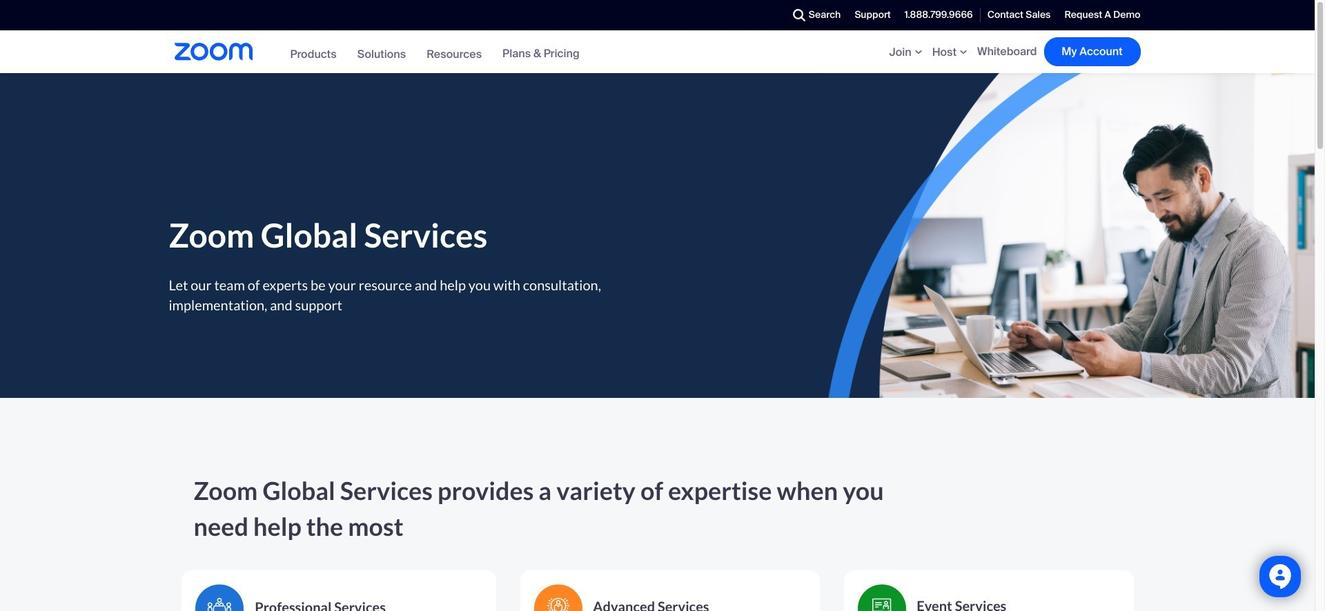 Task type: describe. For each thing, give the bounding box(es) containing it.
search image
[[793, 9, 805, 21]]

zoom logo image
[[174, 43, 252, 61]]



Task type: locate. For each thing, give the bounding box(es) containing it.
None search field
[[743, 4, 789, 26]]

search image
[[793, 9, 805, 21]]



Task type: vqa. For each thing, say whether or not it's contained in the screenshot.
Zoom Logo
yes



